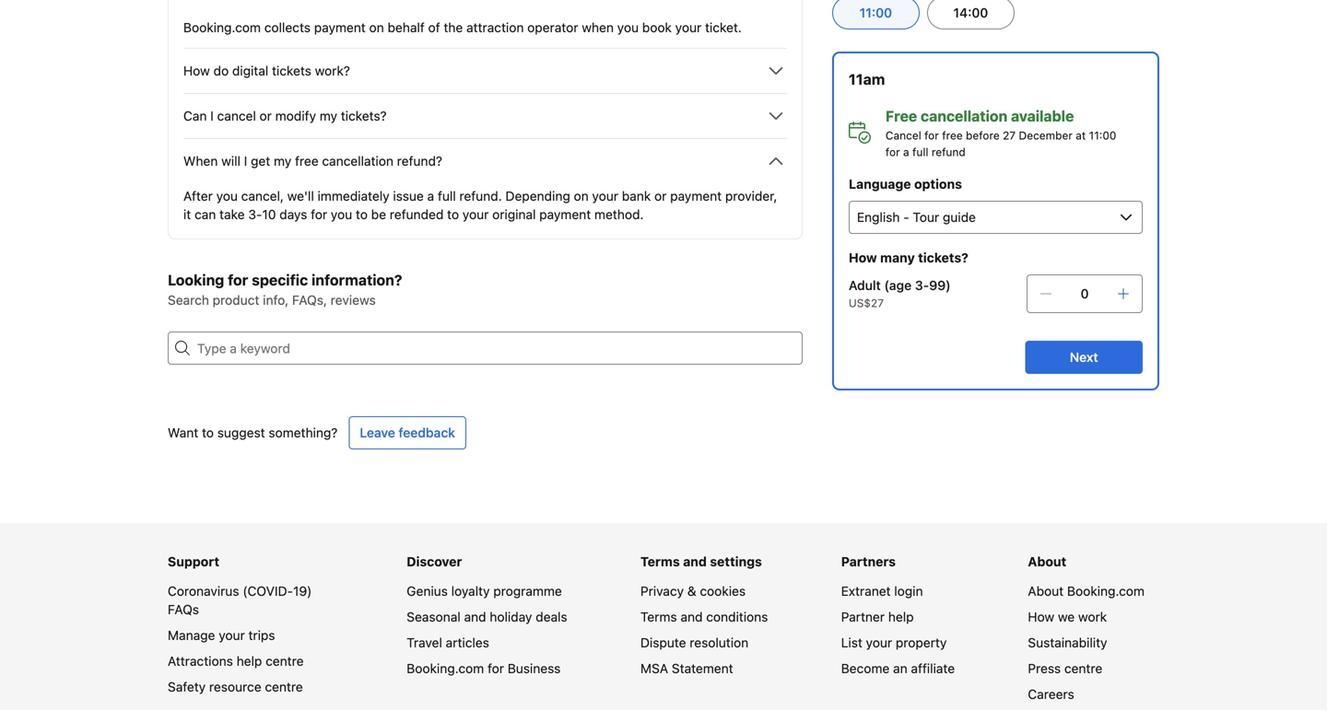 Task type: locate. For each thing, give the bounding box(es) containing it.
terms down privacy
[[641, 610, 677, 625]]

3- right (age
[[915, 278, 929, 293]]

1 horizontal spatial my
[[320, 108, 337, 124]]

a right "issue"
[[427, 189, 434, 204]]

0 vertical spatial payment
[[314, 20, 366, 35]]

terms
[[641, 554, 680, 570], [641, 610, 677, 625]]

1 vertical spatial a
[[427, 189, 434, 204]]

become an affiliate
[[841, 661, 955, 677]]

2 vertical spatial you
[[331, 207, 352, 222]]

1 vertical spatial you
[[216, 189, 238, 204]]

booking.com collects payment on behalf of the attraction operator when you book your ticket.
[[183, 20, 742, 35]]

1 vertical spatial 3-
[[915, 278, 929, 293]]

full left refund.
[[438, 189, 456, 204]]

a
[[903, 146, 910, 159], [427, 189, 434, 204]]

0
[[1081, 286, 1089, 301]]

dispute resolution
[[641, 636, 749, 651]]

i right can
[[210, 108, 214, 124]]

booking.com down travel articles link in the left of the page
[[407, 661, 484, 677]]

refunded
[[390, 207, 444, 222]]

2 about from the top
[[1028, 584, 1064, 599]]

specific
[[252, 271, 308, 289]]

you down immediately
[[331, 207, 352, 222]]

us$27
[[849, 297, 884, 310]]

1 horizontal spatial on
[[574, 189, 589, 204]]

tickets? down work? at the top left
[[341, 108, 387, 124]]

or
[[260, 108, 272, 124], [655, 189, 667, 204]]

1 horizontal spatial a
[[903, 146, 910, 159]]

0 vertical spatial booking.com
[[183, 20, 261, 35]]

0 horizontal spatial 3-
[[248, 207, 262, 222]]

how we work link
[[1028, 610, 1107, 625]]

tickets?
[[341, 108, 387, 124], [918, 250, 969, 265]]

discover
[[407, 554, 462, 570]]

we'll
[[287, 189, 314, 204]]

about for about
[[1028, 554, 1067, 570]]

how left do
[[183, 63, 210, 78]]

for up product on the left top
[[228, 271, 248, 289]]

11:00 up 11am
[[860, 5, 892, 20]]

the
[[444, 20, 463, 35]]

11:00 inside free cancellation available cancel for free before 27 december at 11:00 for a full refund
[[1089, 129, 1117, 142]]

terms for terms and conditions
[[641, 610, 677, 625]]

when
[[582, 20, 614, 35]]

for inside looking for specific information? search product info, faqs, reviews
[[228, 271, 248, 289]]

0 horizontal spatial help
[[237, 654, 262, 669]]

0 vertical spatial help
[[889, 610, 914, 625]]

your down partner help
[[866, 636, 892, 651]]

your up the method. on the top
[[592, 189, 619, 204]]

tickets? up 99)
[[918, 250, 969, 265]]

terms up privacy
[[641, 554, 680, 570]]

centre down sustainability link
[[1065, 661, 1103, 677]]

2 terms from the top
[[641, 610, 677, 625]]

days
[[280, 207, 307, 222]]

1 horizontal spatial tickets?
[[918, 250, 969, 265]]

payment down depending
[[539, 207, 591, 222]]

on inside after you cancel, we'll immediately issue a full refund. depending on your bank or payment provider, it can take 3-10 days for you to be refunded to your original payment method.
[[574, 189, 589, 204]]

centre for safety resource centre
[[265, 680, 303, 695]]

0 vertical spatial full
[[913, 146, 929, 159]]

seasonal and holiday deals
[[407, 610, 568, 625]]

privacy
[[641, 584, 684, 599]]

language options
[[849, 177, 962, 192]]

a inside free cancellation available cancel for free before 27 december at 11:00 for a full refund
[[903, 146, 910, 159]]

cancellation up before
[[921, 107, 1008, 125]]

after
[[183, 189, 213, 204]]

attractions help centre link
[[168, 654, 304, 669]]

on
[[369, 20, 384, 35], [574, 189, 589, 204]]

0 horizontal spatial 11:00
[[860, 5, 892, 20]]

for right days
[[311, 207, 327, 222]]

3- down cancel,
[[248, 207, 262, 222]]

cancel
[[886, 129, 922, 142]]

how many tickets?
[[849, 250, 969, 265]]

operator
[[528, 20, 578, 35]]

11:00 right at
[[1089, 129, 1117, 142]]

0 vertical spatial cancellation
[[921, 107, 1008, 125]]

an
[[893, 661, 908, 677]]

0 horizontal spatial on
[[369, 20, 384, 35]]

1 vertical spatial on
[[574, 189, 589, 204]]

full down cancel
[[913, 146, 929, 159]]

about up about booking.com link
[[1028, 554, 1067, 570]]

to left be
[[356, 207, 368, 222]]

refund.
[[460, 189, 502, 204]]

1 horizontal spatial help
[[889, 610, 914, 625]]

how up adult
[[849, 250, 877, 265]]

and for settings
[[683, 554, 707, 570]]

1 horizontal spatial 3-
[[915, 278, 929, 293]]

i
[[210, 108, 214, 124], [244, 153, 247, 169]]

0 vertical spatial free
[[942, 129, 963, 142]]

cancellation inside 'when will i get my free cancellation refund?' dropdown button
[[322, 153, 394, 169]]

free up refund
[[942, 129, 963, 142]]

1 vertical spatial full
[[438, 189, 456, 204]]

1 vertical spatial payment
[[670, 189, 722, 204]]

centre for attractions help centre
[[266, 654, 304, 669]]

ticket.
[[705, 20, 742, 35]]

dispute
[[641, 636, 686, 651]]

conditions
[[706, 610, 768, 625]]

0 horizontal spatial free
[[295, 153, 319, 169]]

0 vertical spatial tickets?
[[341, 108, 387, 124]]

my right get
[[274, 153, 292, 169]]

terms for terms and settings
[[641, 554, 680, 570]]

0 vertical spatial about
[[1028, 554, 1067, 570]]

0 vertical spatial on
[[369, 20, 384, 35]]

become an affiliate link
[[841, 661, 955, 677]]

you up the take
[[216, 189, 238, 204]]

suggest
[[217, 425, 265, 441]]

press centre link
[[1028, 661, 1103, 677]]

cancellation up immediately
[[322, 153, 394, 169]]

settings
[[710, 554, 762, 570]]

1 horizontal spatial full
[[913, 146, 929, 159]]

and
[[683, 554, 707, 570], [464, 610, 486, 625], [681, 610, 703, 625]]

payment left provider,
[[670, 189, 722, 204]]

2 horizontal spatial booking.com
[[1067, 584, 1145, 599]]

1 vertical spatial or
[[655, 189, 667, 204]]

holiday
[[490, 610, 532, 625]]

faqs
[[168, 602, 199, 618]]

your right book
[[675, 20, 702, 35]]

1 vertical spatial help
[[237, 654, 262, 669]]

coronavirus (covid-19) faqs
[[168, 584, 312, 618]]

0 vertical spatial 11:00
[[860, 5, 892, 20]]

refund
[[932, 146, 966, 159]]

booking.com for booking.com for business
[[407, 661, 484, 677]]

about up we
[[1028, 584, 1064, 599]]

msa statement link
[[641, 661, 733, 677]]

a down cancel
[[903, 146, 910, 159]]

on right depending
[[574, 189, 589, 204]]

help
[[889, 610, 914, 625], [237, 654, 262, 669]]

my right modify
[[320, 108, 337, 124]]

1 vertical spatial how
[[849, 250, 877, 265]]

19)
[[293, 584, 312, 599]]

0 vertical spatial you
[[617, 20, 639, 35]]

take
[[219, 207, 245, 222]]

a inside after you cancel, we'll immediately issue a full refund. depending on your bank or payment provider, it can take 3-10 days for you to be refunded to your original payment method.
[[427, 189, 434, 204]]

for up refund
[[925, 129, 939, 142]]

2 horizontal spatial to
[[447, 207, 459, 222]]

or right "cancel" in the left top of the page
[[260, 108, 272, 124]]

booking.com
[[183, 20, 261, 35], [1067, 584, 1145, 599], [407, 661, 484, 677]]

2 horizontal spatial you
[[617, 20, 639, 35]]

0 horizontal spatial to
[[202, 425, 214, 441]]

attractions help centre
[[168, 654, 304, 669]]

and for holiday
[[464, 610, 486, 625]]

how left we
[[1028, 610, 1055, 625]]

how we work
[[1028, 610, 1107, 625]]

help up list your property link
[[889, 610, 914, 625]]

behalf
[[388, 20, 425, 35]]

1 vertical spatial cancellation
[[322, 153, 394, 169]]

0 horizontal spatial tickets?
[[341, 108, 387, 124]]

many
[[880, 250, 915, 265]]

0 vertical spatial how
[[183, 63, 210, 78]]

free up we'll
[[295, 153, 319, 169]]

to right refunded
[[447, 207, 459, 222]]

1 horizontal spatial payment
[[539, 207, 591, 222]]

0 vertical spatial 3-
[[248, 207, 262, 222]]

you left book
[[617, 20, 639, 35]]

travel
[[407, 636, 442, 651]]

0 vertical spatial or
[[260, 108, 272, 124]]

privacy & cookies link
[[641, 584, 746, 599]]

resource
[[209, 680, 261, 695]]

want to suggest something?
[[168, 425, 338, 441]]

1 horizontal spatial you
[[331, 207, 352, 222]]

0 horizontal spatial cancellation
[[322, 153, 394, 169]]

Type a keyword field
[[190, 332, 803, 365]]

0 vertical spatial a
[[903, 146, 910, 159]]

free inside dropdown button
[[295, 153, 319, 169]]

of
[[428, 20, 440, 35]]

0 horizontal spatial full
[[438, 189, 456, 204]]

0 horizontal spatial how
[[183, 63, 210, 78]]

help down trips
[[237, 654, 262, 669]]

0 horizontal spatial payment
[[314, 20, 366, 35]]

and down the &
[[681, 610, 703, 625]]

booking.com up work
[[1067, 584, 1145, 599]]

1 horizontal spatial or
[[655, 189, 667, 204]]

1 horizontal spatial cancellation
[[921, 107, 1008, 125]]

2 vertical spatial booking.com
[[407, 661, 484, 677]]

1 vertical spatial about
[[1028, 584, 1064, 599]]

1 about from the top
[[1028, 554, 1067, 570]]

1 horizontal spatial booking.com
[[407, 661, 484, 677]]

coronavirus
[[168, 584, 239, 599]]

tickets
[[272, 63, 312, 78]]

booking.com for business link
[[407, 661, 561, 677]]

resolution
[[690, 636, 749, 651]]

1 terms from the top
[[641, 554, 680, 570]]

be
[[371, 207, 386, 222]]

or right bank
[[655, 189, 667, 204]]

we
[[1058, 610, 1075, 625]]

2 horizontal spatial how
[[1028, 610, 1055, 625]]

0 horizontal spatial a
[[427, 189, 434, 204]]

1 vertical spatial free
[[295, 153, 319, 169]]

or inside after you cancel, we'll immediately issue a full refund. depending on your bank or payment provider, it can take 3-10 days for you to be refunded to your original payment method.
[[655, 189, 667, 204]]

0 horizontal spatial booking.com
[[183, 20, 261, 35]]

on left "behalf"
[[369, 20, 384, 35]]

for left the 'business'
[[488, 661, 504, 677]]

cancel,
[[241, 189, 284, 204]]

msa
[[641, 661, 668, 677]]

0 horizontal spatial or
[[260, 108, 272, 124]]

1 vertical spatial booking.com
[[1067, 584, 1145, 599]]

1 vertical spatial terms
[[641, 610, 677, 625]]

i right the will
[[244, 153, 247, 169]]

careers
[[1028, 687, 1075, 702]]

payment up work? at the top left
[[314, 20, 366, 35]]

to right want
[[202, 425, 214, 441]]

travel articles
[[407, 636, 489, 651]]

help for attractions
[[237, 654, 262, 669]]

trips
[[248, 628, 275, 643]]

0 vertical spatial terms
[[641, 554, 680, 570]]

how inside 'dropdown button'
[[183, 63, 210, 78]]

1 horizontal spatial 11:00
[[1089, 129, 1117, 142]]

and down loyalty at the bottom left
[[464, 610, 486, 625]]

can i cancel or modify my tickets? button
[[183, 105, 787, 127]]

and up privacy & cookies link
[[683, 554, 707, 570]]

1 vertical spatial 11:00
[[1089, 129, 1117, 142]]

1 horizontal spatial how
[[849, 250, 877, 265]]

business
[[508, 661, 561, 677]]

free inside free cancellation available cancel for free before 27 december at 11:00 for a full refund
[[942, 129, 963, 142]]

centre right resource at left
[[265, 680, 303, 695]]

centre down trips
[[266, 654, 304, 669]]

1 vertical spatial i
[[244, 153, 247, 169]]

1 horizontal spatial free
[[942, 129, 963, 142]]

1 vertical spatial tickets?
[[918, 250, 969, 265]]

articles
[[446, 636, 489, 651]]

list your property
[[841, 636, 947, 651]]

search
[[168, 293, 209, 308]]

2 vertical spatial how
[[1028, 610, 1055, 625]]

1 vertical spatial my
[[274, 153, 292, 169]]

0 vertical spatial i
[[210, 108, 214, 124]]

booking.com up do
[[183, 20, 261, 35]]

centre
[[266, 654, 304, 669], [1065, 661, 1103, 677], [265, 680, 303, 695]]



Task type: describe. For each thing, give the bounding box(es) containing it.
language
[[849, 177, 911, 192]]

method.
[[595, 207, 644, 222]]

can
[[183, 108, 207, 124]]

msa statement
[[641, 661, 733, 677]]

sustainability link
[[1028, 636, 1108, 651]]

information?
[[312, 271, 402, 289]]

travel articles link
[[407, 636, 489, 651]]

0 horizontal spatial i
[[210, 108, 214, 124]]

looking for specific information? search product info, faqs, reviews
[[168, 271, 402, 308]]

adult
[[849, 278, 881, 293]]

free for will
[[295, 153, 319, 169]]

list
[[841, 636, 863, 651]]

&
[[688, 584, 697, 599]]

1 horizontal spatial to
[[356, 207, 368, 222]]

full inside free cancellation available cancel for free before 27 december at 11:00 for a full refund
[[913, 146, 929, 159]]

get
[[251, 153, 270, 169]]

careers link
[[1028, 687, 1075, 702]]

leave feedback
[[360, 425, 455, 441]]

3- inside adult (age 3-99) us$27
[[915, 278, 929, 293]]

before
[[966, 129, 1000, 142]]

dispute resolution link
[[641, 636, 749, 651]]

product
[[213, 293, 259, 308]]

cancel
[[217, 108, 256, 124]]

1 horizontal spatial i
[[244, 153, 247, 169]]

coronavirus (covid-19) faqs link
[[168, 584, 312, 618]]

support
[[168, 554, 219, 570]]

original
[[492, 207, 536, 222]]

genius loyalty programme
[[407, 584, 562, 599]]

when will i get my free cancellation refund?
[[183, 153, 442, 169]]

how for how we work
[[1028, 610, 1055, 625]]

10
[[262, 207, 276, 222]]

safety resource centre
[[168, 680, 303, 695]]

your up the 'attractions help centre'
[[219, 628, 245, 643]]

manage your trips link
[[168, 628, 275, 643]]

press
[[1028, 661, 1061, 677]]

statement
[[672, 661, 733, 677]]

terms and settings
[[641, 554, 762, 570]]

leave feedback button
[[349, 417, 466, 450]]

refund?
[[397, 153, 442, 169]]

or inside can i cancel or modify my tickets? dropdown button
[[260, 108, 272, 124]]

help for partner
[[889, 610, 914, 625]]

work?
[[315, 63, 350, 78]]

digital
[[232, 63, 269, 78]]

programme
[[493, 584, 562, 599]]

how for how do digital tickets work?
[[183, 63, 210, 78]]

tickets? inside can i cancel or modify my tickets? dropdown button
[[341, 108, 387, 124]]

provider,
[[725, 189, 778, 204]]

2 vertical spatial payment
[[539, 207, 591, 222]]

leave
[[360, 425, 395, 441]]

extranet login
[[841, 584, 923, 599]]

0 horizontal spatial my
[[274, 153, 292, 169]]

something?
[[269, 425, 338, 441]]

seasonal and holiday deals link
[[407, 610, 568, 625]]

press centre
[[1028, 661, 1103, 677]]

cancellation inside free cancellation available cancel for free before 27 december at 11:00 for a full refund
[[921, 107, 1008, 125]]

full inside after you cancel, we'll immediately issue a full refund. depending on your bank or payment provider, it can take 3-10 days for you to be refunded to your original payment method.
[[438, 189, 456, 204]]

next button
[[1026, 341, 1143, 374]]

safety resource centre link
[[168, 680, 303, 695]]

depending
[[506, 189, 570, 204]]

free cancellation available cancel for free before 27 december at 11:00 for a full refund
[[886, 107, 1117, 159]]

27
[[1003, 129, 1016, 142]]

terms and conditions
[[641, 610, 768, 625]]

faqs,
[[292, 293, 327, 308]]

affiliate
[[911, 661, 955, 677]]

and for conditions
[[681, 610, 703, 625]]

sustainability
[[1028, 636, 1108, 651]]

for down cancel
[[886, 146, 900, 159]]

0 vertical spatial my
[[320, 108, 337, 124]]

99)
[[929, 278, 951, 293]]

want
[[168, 425, 198, 441]]

extranet login link
[[841, 584, 923, 599]]

options
[[915, 177, 962, 192]]

your down refund.
[[463, 207, 489, 222]]

2 horizontal spatial payment
[[670, 189, 722, 204]]

free
[[886, 107, 917, 125]]

terms and conditions link
[[641, 610, 768, 625]]

for inside after you cancel, we'll immediately issue a full refund. depending on your bank or payment provider, it can take 3-10 days for you to be refunded to your original payment method.
[[311, 207, 327, 222]]

partner
[[841, 610, 885, 625]]

partners
[[841, 554, 896, 570]]

when will i get my free cancellation refund? button
[[183, 150, 787, 172]]

partner help
[[841, 610, 914, 625]]

when
[[183, 153, 218, 169]]

how do digital tickets work?
[[183, 63, 350, 78]]

safety
[[168, 680, 206, 695]]

manage
[[168, 628, 215, 643]]

attraction
[[466, 20, 524, 35]]

extranet
[[841, 584, 891, 599]]

about for about booking.com
[[1028, 584, 1064, 599]]

booking.com for business
[[407, 661, 561, 677]]

0 horizontal spatial you
[[216, 189, 238, 204]]

(covid-
[[243, 584, 293, 599]]

attractions
[[168, 654, 233, 669]]

property
[[896, 636, 947, 651]]

immediately
[[318, 189, 390, 204]]

list your property link
[[841, 636, 947, 651]]

free for cancellation
[[942, 129, 963, 142]]

work
[[1079, 610, 1107, 625]]

3- inside after you cancel, we'll immediately issue a full refund. depending on your bank or payment provider, it can take 3-10 days for you to be refunded to your original payment method.
[[248, 207, 262, 222]]

how for how many tickets?
[[849, 250, 877, 265]]

(age
[[884, 278, 912, 293]]

next
[[1070, 350, 1098, 365]]

after you cancel, we'll immediately issue a full refund. depending on your bank or payment provider, it can take 3-10 days for you to be refunded to your original payment method.
[[183, 189, 778, 222]]

looking
[[168, 271, 224, 289]]

december
[[1019, 129, 1073, 142]]

booking.com for booking.com collects payment on behalf of the attraction operator when you book your ticket.
[[183, 20, 261, 35]]



Task type: vqa. For each thing, say whether or not it's contained in the screenshot.
the 1 February 2024 option in the bottom of the page
no



